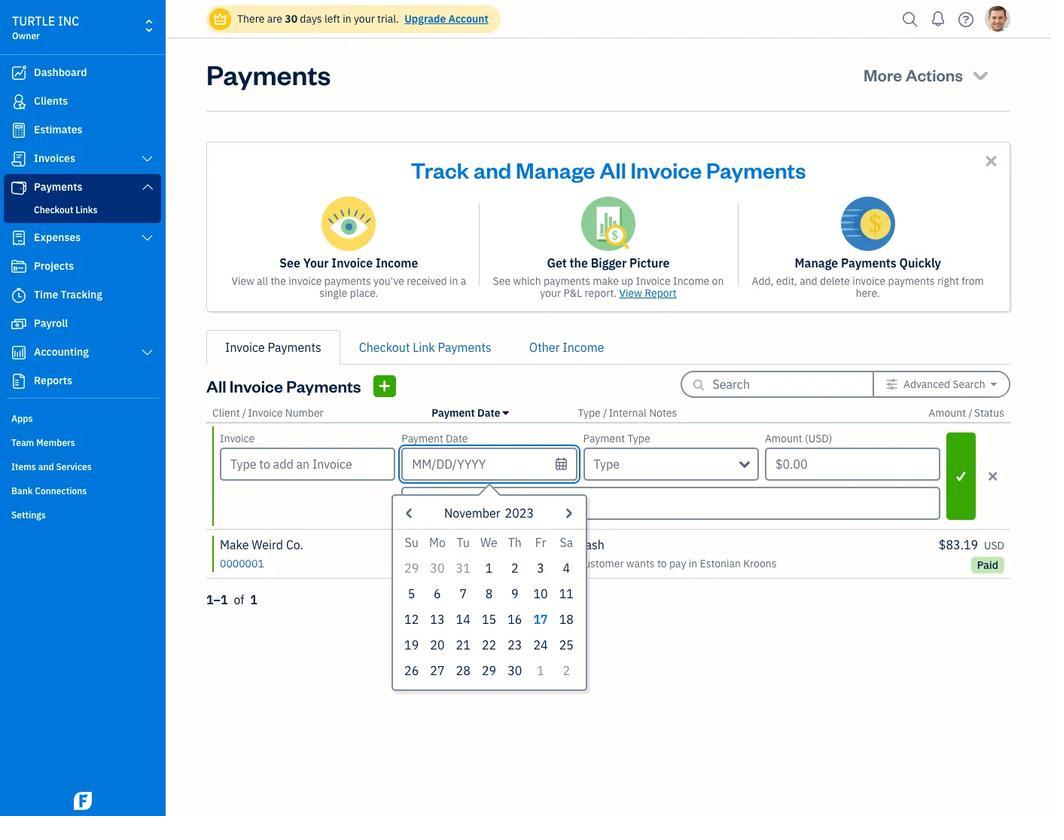 Task type: locate. For each thing, give the bounding box(es) containing it.
days
[[300, 12, 322, 26]]

1 vertical spatial your
[[541, 286, 562, 300]]

1 horizontal spatial 2 button
[[554, 658, 580, 683]]

chevron large down image up payments link
[[141, 153, 154, 165]]

fr
[[536, 535, 547, 550]]

payments link
[[4, 174, 161, 201]]

0 horizontal spatial and
[[38, 461, 54, 472]]

delete
[[821, 274, 851, 288]]

22 button
[[477, 632, 502, 658]]

0 horizontal spatial 29 button
[[399, 555, 425, 581]]

15 button
[[477, 607, 502, 632]]

2 vertical spatial and
[[38, 461, 54, 472]]

0000001 link
[[220, 555, 264, 570]]

reports link
[[4, 368, 161, 395]]

2 horizontal spatial in
[[689, 557, 698, 570]]

payment down "payment date" button
[[402, 432, 444, 445]]

1 vertical spatial payment date
[[402, 432, 468, 445]]

3 payments from the left
[[889, 274, 936, 288]]

1 horizontal spatial and
[[474, 155, 512, 184]]

your left trial.
[[354, 12, 375, 26]]

income left the on
[[674, 274, 710, 288]]

a
[[461, 274, 467, 288]]

0 vertical spatial checkout
[[34, 204, 73, 216]]

0 horizontal spatial your
[[354, 12, 375, 26]]

0 vertical spatial income
[[376, 255, 419, 271]]

0 vertical spatial 30 button
[[425, 555, 451, 581]]

notifications image
[[927, 4, 951, 34]]

report image
[[10, 374, 28, 389]]

1 vertical spatial date
[[446, 432, 468, 445]]

time
[[34, 288, 58, 301]]

0 vertical spatial your
[[354, 12, 375, 26]]

8
[[486, 586, 493, 601]]

team
[[11, 437, 34, 448]]

0 horizontal spatial income
[[376, 255, 419, 271]]

1 button down we
[[477, 555, 502, 581]]

1 vertical spatial see
[[493, 274, 511, 288]]

1 horizontal spatial the
[[570, 255, 588, 271]]

amount left (usd)
[[766, 432, 803, 445]]

chevron large down image for expenses
[[141, 232, 154, 244]]

0 horizontal spatial checkout
[[34, 204, 73, 216]]

view
[[232, 274, 255, 288], [620, 286, 643, 300]]

your
[[354, 12, 375, 26], [541, 286, 562, 300]]

see left your
[[280, 255, 301, 271]]

0 horizontal spatial invoice
[[289, 274, 322, 288]]

1 vertical spatial 30 button
[[502, 658, 528, 683]]

see inside the see which payments make up invoice income on your p&l report.
[[493, 274, 511, 288]]

15
[[482, 612, 497, 627]]

2 button
[[502, 555, 528, 581], [554, 658, 580, 683]]

checkout link payments
[[359, 340, 492, 355]]

november 2023
[[445, 506, 534, 521]]

payments inside manage payments quickly add, edit, and delete invoice payments right from here.
[[842, 255, 897, 271]]

get the bigger picture image
[[582, 197, 636, 251]]

all up 'client'
[[206, 375, 226, 396]]

manage inside manage payments quickly add, edit, and delete invoice payments right from here.
[[795, 255, 839, 271]]

payments inside main element
[[34, 180, 83, 194]]

payroll link
[[4, 310, 161, 338]]

checkout inside main element
[[34, 204, 73, 216]]

2 vertical spatial type
[[594, 457, 620, 472]]

1 horizontal spatial date
[[478, 406, 501, 420]]

and inside main element
[[38, 461, 54, 472]]

there are 30 days left in your trial. upgrade account
[[237, 12, 489, 26]]

amount / status
[[929, 406, 1005, 420]]

in right the left
[[343, 12, 352, 26]]

0 vertical spatial payment date
[[432, 406, 501, 420]]

1 horizontal spatial 29
[[482, 663, 497, 678]]

0 horizontal spatial in
[[343, 12, 352, 26]]

0 horizontal spatial payments
[[325, 274, 371, 288]]

amount
[[929, 406, 967, 420], [766, 432, 803, 445]]

2 horizontal spatial 30
[[508, 663, 522, 678]]

and right items
[[38, 461, 54, 472]]

grid containing su
[[399, 530, 580, 683]]

Amount (USD) text field
[[766, 448, 941, 481]]

2 down "25"
[[563, 663, 571, 678]]

2 up 9
[[512, 561, 519, 576]]

report
[[645, 286, 677, 300]]

0 horizontal spatial 2 button
[[502, 555, 528, 581]]

income up the you've
[[376, 255, 419, 271]]

chevron large down image inside accounting link
[[141, 347, 154, 359]]

/ right type button
[[604, 406, 608, 420]]

2 / from the left
[[604, 406, 608, 420]]

4 chevron large down image from the top
[[141, 347, 154, 359]]

payment date left caretdown icon
[[432, 406, 501, 420]]

paid
[[978, 558, 999, 572]]

and right edit,
[[800, 274, 818, 288]]

quickly
[[900, 255, 942, 271]]

0 horizontal spatial see
[[280, 255, 301, 271]]

16
[[508, 612, 522, 627]]

1 horizontal spatial 1 button
[[528, 658, 554, 683]]

1 horizontal spatial 29 button
[[477, 658, 502, 683]]

0 vertical spatial 2 button
[[502, 555, 528, 581]]

all up the get the bigger picture at top right
[[600, 155, 627, 184]]

freshbooks image
[[71, 792, 95, 810]]

payment
[[432, 406, 475, 420], [402, 432, 444, 445], [584, 432, 626, 445]]

in inside cash customer wants to pay in estonian kroons
[[689, 557, 698, 570]]

chart image
[[10, 345, 28, 360]]

0 horizontal spatial 30
[[285, 12, 298, 26]]

Invoice text field
[[222, 449, 394, 479]]

caretdown image
[[503, 407, 509, 419]]

1 horizontal spatial checkout
[[359, 340, 410, 355]]

in right pay
[[689, 557, 698, 570]]

invoice inside manage payments quickly add, edit, and delete invoice payments right from here.
[[853, 274, 886, 288]]

2 button down th
[[502, 555, 528, 581]]

30
[[285, 12, 298, 26], [431, 561, 445, 576], [508, 663, 522, 678]]

payments down quickly
[[889, 274, 936, 288]]

23
[[508, 638, 522, 653]]

date left caretdown icon
[[478, 406, 501, 420]]

0 vertical spatial type
[[578, 406, 601, 420]]

in left a
[[450, 274, 459, 288]]

chevron large down image for accounting
[[141, 347, 154, 359]]

0 vertical spatial and
[[474, 155, 512, 184]]

/ for status
[[969, 406, 973, 420]]

th
[[508, 535, 522, 550]]

links
[[75, 204, 98, 216]]

31 button
[[451, 555, 477, 581]]

get the bigger picture
[[547, 255, 670, 271]]

11
[[560, 586, 574, 601]]

0 horizontal spatial 29
[[405, 561, 419, 576]]

0 horizontal spatial 1 button
[[477, 555, 502, 581]]

2 invoice from the left
[[853, 274, 886, 288]]

type down 'payment type'
[[594, 457, 620, 472]]

checkout up expenses
[[34, 204, 73, 216]]

payments inside the see which payments make up invoice income on your p&l report.
[[544, 274, 591, 288]]

amount down advanced search
[[929, 406, 967, 420]]

date
[[478, 406, 501, 420], [446, 432, 468, 445]]

0 vertical spatial all
[[600, 155, 627, 184]]

items and services
[[11, 461, 92, 472]]

0 horizontal spatial manage
[[516, 155, 596, 184]]

1 horizontal spatial amount
[[929, 406, 967, 420]]

invoice down your
[[289, 274, 322, 288]]

search image
[[899, 8, 923, 31]]

edit,
[[777, 274, 798, 288]]

0 horizontal spatial 1
[[250, 592, 258, 607]]

1 vertical spatial 30
[[431, 561, 445, 576]]

the right all on the left top
[[271, 274, 286, 288]]

chevron large down image up checkout links link
[[141, 181, 154, 193]]

0 vertical spatial see
[[280, 255, 301, 271]]

/ for internal
[[604, 406, 608, 420]]

30 right 'are'
[[285, 12, 298, 26]]

estonian
[[700, 557, 742, 570]]

1 horizontal spatial your
[[541, 286, 562, 300]]

1 horizontal spatial 30
[[431, 561, 445, 576]]

1 vertical spatial the
[[271, 274, 286, 288]]

and right track
[[474, 155, 512, 184]]

0 horizontal spatial all
[[206, 375, 226, 396]]

2 horizontal spatial and
[[800, 274, 818, 288]]

invoice
[[289, 274, 322, 288], [853, 274, 886, 288]]

3 / from the left
[[969, 406, 973, 420]]

29 for 29 button to the top
[[405, 561, 419, 576]]

/ left status
[[969, 406, 973, 420]]

1 horizontal spatial /
[[604, 406, 608, 420]]

2 vertical spatial 30
[[508, 663, 522, 678]]

1 right of
[[250, 592, 258, 607]]

the right the get
[[570, 255, 588, 271]]

2 horizontal spatial payments
[[889, 274, 936, 288]]

chevron large down image inside payments link
[[141, 181, 154, 193]]

type inside dropdown button
[[594, 457, 620, 472]]

0 vertical spatial 29
[[405, 561, 419, 576]]

1 chevron large down image from the top
[[141, 153, 154, 165]]

30 button down mo
[[425, 555, 451, 581]]

1–1
[[206, 592, 228, 607]]

1 horizontal spatial invoice
[[853, 274, 886, 288]]

crown image
[[213, 11, 228, 27]]

0 vertical spatial 29 button
[[399, 555, 425, 581]]

29 down the su
[[405, 561, 419, 576]]

chevron large down image inside the invoices link
[[141, 153, 154, 165]]

type for type / internal notes
[[578, 406, 601, 420]]

1 horizontal spatial income
[[563, 340, 605, 355]]

1 payments from the left
[[325, 274, 371, 288]]

1 up "8"
[[486, 561, 493, 576]]

30 up 6
[[431, 561, 445, 576]]

30 down 23
[[508, 663, 522, 678]]

and inside manage payments quickly add, edit, and delete invoice payments right from here.
[[800, 274, 818, 288]]

amount (usd)
[[766, 432, 833, 445]]

18
[[560, 612, 574, 627]]

29 button down 22
[[477, 658, 502, 683]]

0 horizontal spatial 2
[[512, 561, 519, 576]]

internal
[[609, 406, 647, 420]]

0 vertical spatial in
[[343, 12, 352, 26]]

7
[[460, 586, 467, 601]]

1
[[486, 561, 493, 576], [250, 592, 258, 607], [537, 663, 545, 678]]

view right 'make'
[[620, 286, 643, 300]]

payments down the get
[[544, 274, 591, 288]]

bigger
[[591, 255, 627, 271]]

in for cash
[[689, 557, 698, 570]]

bank connections link
[[4, 479, 161, 502]]

chevron large down image down checkout links link
[[141, 232, 154, 244]]

payment date down "payment date" button
[[402, 432, 468, 445]]

money image
[[10, 317, 28, 332]]

mo
[[429, 535, 446, 550]]

1 vertical spatial 2
[[563, 663, 571, 678]]

1 vertical spatial 29
[[482, 663, 497, 678]]

see inside see your invoice income view all the invoice payments you've received in a single place.
[[280, 255, 301, 271]]

0 horizontal spatial the
[[271, 274, 286, 288]]

income inside the see which payments make up invoice income on your p&l report.
[[674, 274, 710, 288]]

14
[[456, 612, 471, 627]]

1 horizontal spatial see
[[493, 274, 511, 288]]

payments
[[206, 57, 331, 92], [707, 155, 807, 184], [34, 180, 83, 194], [842, 255, 897, 271], [268, 340, 322, 355], [438, 340, 492, 355], [287, 375, 361, 396]]

2 vertical spatial in
[[689, 557, 698, 570]]

2 button down "25"
[[554, 658, 580, 683]]

type down internal at the right of page
[[628, 432, 651, 445]]

1 vertical spatial income
[[674, 274, 710, 288]]

chevron large down image for payments
[[141, 181, 154, 193]]

0 horizontal spatial view
[[232, 274, 255, 288]]

invoice right delete
[[853, 274, 886, 288]]

3 chevron large down image from the top
[[141, 232, 154, 244]]

your left the p&l
[[541, 286, 562, 300]]

invoice payments
[[225, 340, 322, 355]]

1 vertical spatial amount
[[766, 432, 803, 445]]

see left which
[[493, 274, 511, 288]]

invoice for your
[[289, 274, 322, 288]]

29 down 22
[[482, 663, 497, 678]]

30 button
[[425, 555, 451, 581], [502, 658, 528, 683]]

payments inside manage payments quickly add, edit, and delete invoice payments right from here.
[[889, 274, 936, 288]]

2 horizontal spatial 1
[[537, 663, 545, 678]]

0 vertical spatial 30
[[285, 12, 298, 26]]

p&l
[[564, 286, 583, 300]]

payment down type button
[[584, 432, 626, 445]]

in inside see your invoice income view all the invoice payments you've received in a single place.
[[450, 274, 459, 288]]

2 chevron large down image from the top
[[141, 181, 154, 193]]

settings link
[[4, 503, 161, 526]]

grid
[[399, 530, 580, 683]]

0 horizontal spatial amount
[[766, 432, 803, 445]]

here.
[[857, 286, 881, 300]]

chevron large down image down payroll link
[[141, 347, 154, 359]]

close image
[[983, 152, 1001, 170]]

0 vertical spatial amount
[[929, 406, 967, 420]]

payment image
[[10, 180, 28, 195]]

date down "payment date" button
[[446, 432, 468, 445]]

invoice inside see your invoice income view all the invoice payments you've received in a single place.
[[289, 274, 322, 288]]

1 / from the left
[[243, 406, 247, 420]]

1 invoice from the left
[[289, 274, 322, 288]]

see your invoice income image
[[322, 197, 376, 251]]

19 button
[[399, 632, 425, 658]]

1 button down 24
[[528, 658, 554, 683]]

type up 'payment type'
[[578, 406, 601, 420]]

1 vertical spatial in
[[450, 274, 459, 288]]

up
[[622, 274, 634, 288]]

0 vertical spatial the
[[570, 255, 588, 271]]

23 button
[[502, 632, 528, 658]]

1 button
[[477, 555, 502, 581], [528, 658, 554, 683]]

timer image
[[10, 288, 28, 303]]

1 vertical spatial checkout
[[359, 340, 410, 355]]

/ right 'client'
[[243, 406, 247, 420]]

21 button
[[451, 632, 477, 658]]

27 button
[[425, 658, 451, 683]]

link
[[413, 340, 435, 355]]

1 horizontal spatial in
[[450, 274, 459, 288]]

1 vertical spatial type
[[628, 432, 651, 445]]

there
[[237, 12, 265, 26]]

0 horizontal spatial date
[[446, 432, 468, 445]]

income right other
[[563, 340, 605, 355]]

project image
[[10, 259, 28, 274]]

2 horizontal spatial income
[[674, 274, 710, 288]]

Notes (Optional) text field
[[402, 487, 941, 520]]

checkout
[[34, 204, 73, 216], [359, 340, 410, 355]]

bank connections
[[11, 485, 87, 497]]

27
[[431, 663, 445, 678]]

1 down 24
[[537, 663, 545, 678]]

invoices
[[34, 151, 75, 165]]

payments inside see your invoice income view all the invoice payments you've received in a single place.
[[325, 274, 371, 288]]

0 vertical spatial manage
[[516, 155, 596, 184]]

we
[[481, 535, 498, 550]]

1 horizontal spatial 1
[[486, 561, 493, 576]]

0 vertical spatial 2
[[512, 561, 519, 576]]

2 payments from the left
[[544, 274, 591, 288]]

payments down your
[[325, 274, 371, 288]]

see which payments make up invoice income on your p&l report.
[[493, 274, 724, 300]]

2 vertical spatial 1
[[537, 663, 545, 678]]

1 horizontal spatial payments
[[544, 274, 591, 288]]

turtle
[[12, 14, 55, 29]]

1 horizontal spatial manage
[[795, 255, 839, 271]]

2 horizontal spatial /
[[969, 406, 973, 420]]

29 button up 5
[[399, 555, 425, 581]]

caretdown image
[[992, 378, 998, 390]]

1 vertical spatial and
[[800, 274, 818, 288]]

1 vertical spatial 1 button
[[528, 658, 554, 683]]

chevron large down image
[[141, 153, 154, 165], [141, 181, 154, 193], [141, 232, 154, 244], [141, 347, 154, 359]]

30 button down 23
[[502, 658, 528, 683]]

0 horizontal spatial /
[[243, 406, 247, 420]]

1 vertical spatial manage
[[795, 255, 839, 271]]

1 vertical spatial all
[[206, 375, 226, 396]]

view left all on the left top
[[232, 274, 255, 288]]

21
[[456, 638, 471, 653]]

checkout up add a new payment icon on the top left of page
[[359, 340, 410, 355]]



Task type: describe. For each thing, give the bounding box(es) containing it.
number
[[285, 406, 324, 420]]

wants
[[627, 557, 655, 570]]

items
[[11, 461, 36, 472]]

more
[[864, 64, 903, 85]]

2023
[[505, 506, 534, 521]]

checkout for checkout links
[[34, 204, 73, 216]]

31
[[456, 561, 471, 576]]

expense image
[[10, 231, 28, 246]]

24 button
[[528, 632, 554, 658]]

invoice inside see your invoice income view all the invoice payments you've received in a single place.
[[332, 255, 373, 271]]

payment type
[[584, 432, 651, 445]]

other income link
[[511, 330, 624, 365]]

1 vertical spatial 2 button
[[554, 658, 580, 683]]

manage payments quickly image
[[841, 197, 896, 251]]

cancel image
[[981, 467, 1007, 485]]

time tracking
[[34, 288, 102, 301]]

view inside see your invoice income view all the invoice payments you've received in a single place.
[[232, 274, 255, 288]]

5 button
[[399, 581, 425, 607]]

notes
[[650, 406, 678, 420]]

13 button
[[425, 607, 451, 632]]

10 button
[[528, 581, 554, 607]]

estimate image
[[10, 123, 28, 138]]

/ for invoice
[[243, 406, 247, 420]]

0 vertical spatial 1 button
[[477, 555, 502, 581]]

make
[[220, 537, 249, 552]]

7 button
[[451, 581, 477, 607]]

checkout links link
[[7, 201, 158, 219]]

1 horizontal spatial view
[[620, 286, 643, 300]]

advanced
[[904, 378, 951, 391]]

su
[[405, 535, 419, 550]]

see for which
[[493, 274, 511, 288]]

checkout links
[[34, 204, 98, 216]]

trial.
[[378, 12, 399, 26]]

advanced search
[[904, 378, 986, 391]]

your inside the see which payments make up invoice income on your p&l report.
[[541, 286, 562, 300]]

28 button
[[451, 658, 477, 683]]

client
[[213, 406, 240, 420]]

payments for income
[[325, 274, 371, 288]]

1 vertical spatial 1
[[250, 592, 258, 607]]

connections
[[35, 485, 87, 497]]

amount button
[[929, 406, 967, 420]]

income inside see your invoice income view all the invoice payments you've received in a single place.
[[376, 255, 419, 271]]

clients
[[34, 94, 68, 108]]

add a new payment image
[[378, 376, 392, 395]]

0000001
[[220, 557, 264, 570]]

the inside see your invoice income view all the invoice payments you've received in a single place.
[[271, 274, 286, 288]]

type / internal notes
[[578, 406, 678, 420]]

main element
[[0, 0, 203, 816]]

(usd)
[[806, 432, 833, 445]]

1–1 of 1
[[206, 592, 258, 607]]

to
[[658, 557, 667, 570]]

checkout link payments link
[[340, 330, 511, 365]]

report.
[[585, 286, 617, 300]]

tu
[[457, 535, 470, 550]]

settings image
[[887, 378, 899, 390]]

and for manage
[[474, 155, 512, 184]]

1 vertical spatial 29 button
[[477, 658, 502, 683]]

client image
[[10, 94, 28, 109]]

28
[[456, 663, 471, 678]]

type for type
[[594, 457, 620, 472]]

payments for add,
[[889, 274, 936, 288]]

amount for amount / status
[[929, 406, 967, 420]]

0 vertical spatial 1
[[486, 561, 493, 576]]

11 button
[[554, 581, 580, 607]]

settings
[[11, 509, 46, 521]]

search
[[954, 378, 986, 391]]

team members
[[11, 437, 75, 448]]

Search text field
[[713, 372, 849, 396]]

right
[[938, 274, 960, 288]]

other
[[530, 340, 560, 355]]

invoice inside the see which payments make up invoice income on your p&l report.
[[636, 274, 671, 288]]

1 horizontal spatial all
[[600, 155, 627, 184]]

29 for 29 button to the bottom
[[482, 663, 497, 678]]

usd
[[985, 539, 1005, 552]]

17 button
[[528, 607, 554, 632]]

1 horizontal spatial 30 button
[[502, 658, 528, 683]]

status
[[975, 406, 1005, 420]]

go to help image
[[955, 8, 979, 31]]

25
[[560, 638, 574, 653]]

client / invoice number
[[213, 406, 324, 420]]

0 vertical spatial date
[[478, 406, 501, 420]]

dashboard image
[[10, 66, 28, 81]]

chevrondown image
[[971, 64, 992, 85]]

12
[[405, 612, 419, 627]]

0 horizontal spatial 30 button
[[425, 555, 451, 581]]

apps link
[[4, 407, 161, 430]]

payment left caretdown icon
[[432, 406, 475, 420]]

26
[[405, 663, 419, 678]]

chevron large down image for invoices
[[141, 153, 154, 165]]

payment date button
[[432, 406, 509, 420]]

all invoice payments
[[206, 375, 361, 396]]

19
[[405, 638, 419, 653]]

get
[[547, 255, 567, 271]]

in for there
[[343, 12, 352, 26]]

1 horizontal spatial 2
[[563, 663, 571, 678]]

accounting link
[[4, 339, 161, 366]]

3
[[537, 561, 545, 576]]

amount for amount (usd)
[[766, 432, 803, 445]]

6 button
[[425, 581, 451, 607]]

which
[[513, 274, 542, 288]]

make weird co. 0000001
[[220, 537, 304, 570]]

4
[[563, 561, 571, 576]]

track
[[411, 155, 470, 184]]

projects link
[[4, 253, 161, 280]]

actions
[[906, 64, 964, 85]]

cash
[[578, 537, 605, 552]]

expenses link
[[4, 225, 161, 252]]

received
[[407, 274, 447, 288]]

upgrade account link
[[402, 12, 489, 26]]

Payment date in MM/DD/YYYY format text field
[[402, 448, 578, 481]]

checkout for checkout link payments
[[359, 340, 410, 355]]

you've
[[374, 274, 405, 288]]

november
[[445, 506, 501, 521]]

invoices link
[[4, 145, 161, 173]]

2 vertical spatial income
[[563, 340, 605, 355]]

projects
[[34, 259, 74, 273]]

see for your
[[280, 255, 301, 271]]

invoice image
[[10, 151, 28, 167]]

invoice for payments
[[853, 274, 886, 288]]

weird
[[252, 537, 283, 552]]

more actions
[[864, 64, 964, 85]]

3 button
[[528, 555, 554, 581]]

and for services
[[38, 461, 54, 472]]

reports
[[34, 374, 72, 387]]

estimates
[[34, 123, 83, 136]]

4 button
[[554, 555, 580, 581]]

inc
[[58, 14, 79, 29]]

14 button
[[451, 607, 477, 632]]

save image
[[949, 467, 975, 486]]

22
[[482, 638, 497, 653]]

accounting
[[34, 345, 89, 359]]



Task type: vqa. For each thing, say whether or not it's contained in the screenshot.


